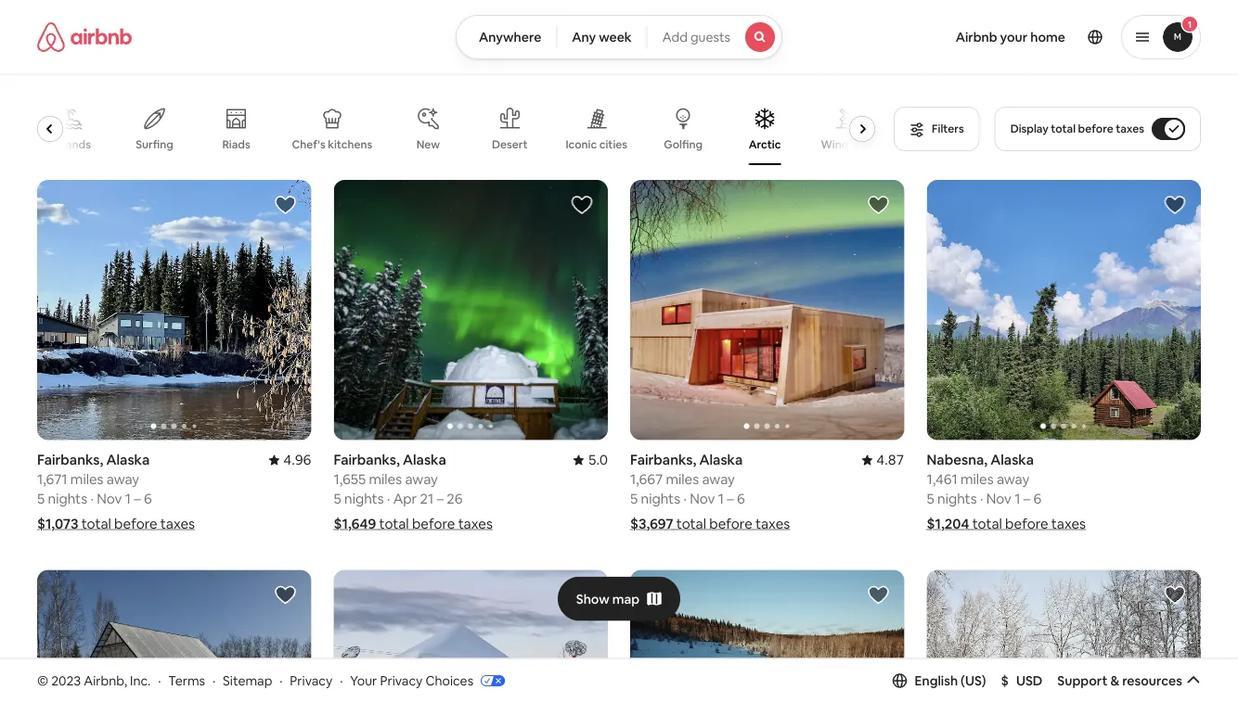 Task type: vqa. For each thing, say whether or not it's contained in the screenshot.
(±7)
no



Task type: locate. For each thing, give the bounding box(es) containing it.
miles inside "fairbanks, alaska 1,655 miles away 5 nights · apr 21 – 26 $1,649 total before taxes"
[[369, 471, 402, 489]]

cities
[[599, 137, 628, 152]]

nights inside fairbanks, alaska 1,667 miles away 5 nights · nov 1 – 6 $3,697 total before taxes
[[641, 490, 681, 508]]

taxes inside fairbanks, alaska 1,667 miles away 5 nights · nov 1 – 6 $3,697 total before taxes
[[756, 515, 790, 534]]

miles down nabesna,
[[961, 471, 994, 489]]

before inside nabesna, alaska 1,461 miles away 5 nights · nov 1 – 6 $1,204 total before taxes
[[1005, 515, 1049, 534]]

1
[[1188, 18, 1192, 30], [125, 490, 131, 508], [718, 490, 724, 508], [1015, 490, 1021, 508]]

fairbanks,
[[37, 451, 103, 469], [334, 451, 400, 469], [630, 451, 696, 469]]

3 5 from the left
[[630, 490, 638, 508]]

5 down 1,655
[[334, 490, 341, 508]]

nov inside fairbanks, alaska 1,667 miles away 5 nights · nov 1 – 6 $3,697 total before taxes
[[690, 490, 715, 508]]

taxes for nabesna, alaska 1,461 miles away 5 nights · nov 1 – 6 $1,204 total before taxes
[[1052, 515, 1086, 534]]

away right 1,667
[[702, 471, 735, 489]]

away inside "fairbanks, alaska 1,655 miles away 5 nights · apr 21 – 26 $1,649 total before taxes"
[[405, 471, 438, 489]]

nights down 1,461
[[938, 490, 977, 508]]

1 nights from the left
[[48, 490, 87, 508]]

– inside "fairbanks, alaska 1,655 miles away 5 nights · apr 21 – 26 $1,649 total before taxes"
[[437, 490, 444, 508]]

4 miles from the left
[[961, 471, 994, 489]]

taxes for fairbanks, alaska 1,655 miles away 5 nights · apr 21 – 26 $1,649 total before taxes
[[458, 515, 493, 534]]

2 5 from the left
[[334, 490, 341, 508]]

0 horizontal spatial privacy
[[290, 673, 333, 689]]

6 for 1,667 miles away
[[737, 490, 745, 508]]

miles inside fairbanks, alaska 1,671 miles away 5 nights · nov 1 – 6 $1,073 total before taxes
[[70, 471, 104, 489]]

add to wishlist: fairbanks, alaska image
[[274, 194, 297, 216], [571, 194, 593, 216], [868, 585, 890, 607], [1164, 585, 1186, 607]]

before for fairbanks, alaska 1,667 miles away 5 nights · nov 1 – 6 $3,697 total before taxes
[[709, 515, 753, 534]]

add to wishlist: fairbanks, alaska image
[[868, 194, 890, 216], [274, 585, 297, 607]]

3 miles from the left
[[666, 471, 699, 489]]

0 horizontal spatial fairbanks,
[[37, 451, 103, 469]]

away inside fairbanks, alaska 1,667 miles away 5 nights · nov 1 – 6 $3,697 total before taxes
[[702, 471, 735, 489]]

1 horizontal spatial add to wishlist: fairbanks, alaska image
[[868, 194, 890, 216]]

total inside fairbanks, alaska 1,671 miles away 5 nights · nov 1 – 6 $1,073 total before taxes
[[81, 515, 111, 534]]

taxes inside nabesna, alaska 1,461 miles away 5 nights · nov 1 – 6 $1,204 total before taxes
[[1052, 515, 1086, 534]]

english (us) button
[[893, 673, 986, 690]]

2 – from the left
[[437, 490, 444, 508]]

5 down the 1,671
[[37, 490, 45, 508]]

0 horizontal spatial add to wishlist: fairbanks, alaska image
[[274, 585, 297, 607]]

add to wishlist: nabesna, alaska image
[[1164, 194, 1186, 216]]

support
[[1058, 673, 1108, 690]]

privacy right your
[[380, 673, 423, 689]]

3 – from the left
[[727, 490, 734, 508]]

– inside fairbanks, alaska 1,667 miles away 5 nights · nov 1 – 6 $3,697 total before taxes
[[727, 490, 734, 508]]

1 5 from the left
[[37, 490, 45, 508]]

fairbanks, for 1,671
[[37, 451, 103, 469]]

2 horizontal spatial fairbanks,
[[630, 451, 696, 469]]

nights down 1,667
[[641, 490, 681, 508]]

6
[[144, 490, 152, 508], [737, 490, 745, 508], [1034, 490, 1042, 508]]

4 away from the left
[[997, 471, 1030, 489]]

·
[[90, 490, 94, 508], [387, 490, 390, 508], [684, 490, 687, 508], [980, 490, 983, 508], [158, 673, 161, 689], [213, 673, 216, 689], [280, 673, 283, 689], [340, 673, 343, 689]]

miles right 1,667
[[666, 471, 699, 489]]

alaska inside fairbanks, alaska 1,667 miles away 5 nights · nov 1 – 6 $3,697 total before taxes
[[699, 451, 743, 469]]

total inside nabesna, alaska 1,461 miles away 5 nights · nov 1 – 6 $1,204 total before taxes
[[973, 515, 1002, 534]]

2 nights from the left
[[344, 490, 384, 508]]

before for nabesna, alaska 1,461 miles away 5 nights · nov 1 – 6 $1,204 total before taxes
[[1005, 515, 1049, 534]]

1 6 from the left
[[144, 490, 152, 508]]

3 6 from the left
[[1034, 490, 1042, 508]]

before for fairbanks, alaska 1,655 miles away 5 nights · apr 21 – 26 $1,649 total before taxes
[[412, 515, 455, 534]]

fairbanks, inside fairbanks, alaska 1,671 miles away 5 nights · nov 1 – 6 $1,073 total before taxes
[[37, 451, 103, 469]]

· inside fairbanks, alaska 1,671 miles away 5 nights · nov 1 – 6 $1,073 total before taxes
[[90, 490, 94, 508]]

show map
[[576, 591, 640, 608]]

2 away from the left
[[405, 471, 438, 489]]

6 inside fairbanks, alaska 1,667 miles away 5 nights · nov 1 – 6 $3,697 total before taxes
[[737, 490, 745, 508]]

before right $3,697
[[709, 515, 753, 534]]

away inside nabesna, alaska 1,461 miles away 5 nights · nov 1 – 6 $1,204 total before taxes
[[997, 471, 1030, 489]]

fairbanks, up 1,667
[[630, 451, 696, 469]]

nights for 1,667
[[641, 490, 681, 508]]

5 inside "fairbanks, alaska 1,655 miles away 5 nights · apr 21 – 26 $1,649 total before taxes"
[[334, 490, 341, 508]]

6 inside fairbanks, alaska 1,671 miles away 5 nights · nov 1 – 6 $1,073 total before taxes
[[144, 490, 152, 508]]

alaska inside fairbanks, alaska 1,671 miles away 5 nights · nov 1 – 6 $1,073 total before taxes
[[106, 451, 150, 469]]

away for 1,667 miles away
[[702, 471, 735, 489]]

miles inside fairbanks, alaska 1,667 miles away 5 nights · nov 1 – 6 $3,697 total before taxes
[[666, 471, 699, 489]]

taxes inside "button"
[[1116, 122, 1145, 136]]

filters
[[932, 122, 964, 136]]

· inside "fairbanks, alaska 1,655 miles away 5 nights · apr 21 – 26 $1,649 total before taxes"
[[387, 490, 390, 508]]

– inside fairbanks, alaska 1,671 miles away 5 nights · nov 1 – 6 $1,073 total before taxes
[[134, 490, 141, 508]]

nov inside nabesna, alaska 1,461 miles away 5 nights · nov 1 – 6 $1,204 total before taxes
[[987, 490, 1012, 508]]

1 miles from the left
[[70, 471, 104, 489]]

show
[[576, 591, 610, 608]]

4 – from the left
[[1024, 490, 1031, 508]]

total right the display
[[1051, 122, 1076, 136]]

add guests
[[663, 29, 731, 45]]

before inside fairbanks, alaska 1,671 miles away 5 nights · nov 1 – 6 $1,073 total before taxes
[[114, 515, 157, 534]]

before
[[1078, 122, 1114, 136], [114, 515, 157, 534], [412, 515, 455, 534], [709, 515, 753, 534], [1005, 515, 1049, 534]]

taxes
[[1116, 122, 1145, 136], [160, 515, 195, 534], [458, 515, 493, 534], [756, 515, 790, 534], [1052, 515, 1086, 534]]

0 vertical spatial add to wishlist: fairbanks, alaska image
[[868, 194, 890, 216]]

3 alaska from the left
[[699, 451, 743, 469]]

fairbanks, inside fairbanks, alaska 1,667 miles away 5 nights · nov 1 – 6 $3,697 total before taxes
[[630, 451, 696, 469]]

None search field
[[456, 15, 783, 59]]

5
[[37, 490, 45, 508], [334, 490, 341, 508], [630, 490, 638, 508], [927, 490, 935, 508]]

total
[[1051, 122, 1076, 136], [81, 515, 111, 534], [379, 515, 409, 534], [677, 515, 706, 534], [973, 515, 1002, 534]]

iconic
[[566, 137, 597, 152]]

nabesna, alaska 1,461 miles away 5 nights · nov 1 – 6 $1,204 total before taxes
[[927, 451, 1086, 534]]

total inside "button"
[[1051, 122, 1076, 136]]

nights
[[48, 490, 87, 508], [344, 490, 384, 508], [641, 490, 681, 508], [938, 490, 977, 508]]

your
[[350, 673, 377, 689]]

1 fairbanks, from the left
[[37, 451, 103, 469]]

1 privacy from the left
[[290, 673, 333, 689]]

nights inside "fairbanks, alaska 1,655 miles away 5 nights · apr 21 – 26 $1,649 total before taxes"
[[344, 490, 384, 508]]

3 away from the left
[[702, 471, 735, 489]]

fairbanks, for 1,655
[[334, 451, 400, 469]]

nights down the 1,671
[[48, 490, 87, 508]]

1 – from the left
[[134, 490, 141, 508]]

away right the 1,671
[[107, 471, 139, 489]]

0 horizontal spatial nov
[[97, 490, 122, 508]]

5 down 1,461
[[927, 490, 935, 508]]

2 horizontal spatial 6
[[1034, 490, 1042, 508]]

privacy
[[290, 673, 333, 689], [380, 673, 423, 689]]

your privacy choices link
[[350, 673, 505, 691]]

windmills
[[821, 137, 872, 152]]

taxes inside "fairbanks, alaska 1,655 miles away 5 nights · apr 21 – 26 $1,649 total before taxes"
[[458, 515, 493, 534]]

– for 1,671 miles away
[[134, 490, 141, 508]]

alaska for 1,667 miles away
[[699, 451, 743, 469]]

$1,649
[[334, 515, 376, 534]]

5 for 1,655 miles away
[[334, 490, 341, 508]]

total right $3,697
[[677, 515, 706, 534]]

before right $1,073 at the left of the page
[[114, 515, 157, 534]]

0 horizontal spatial 6
[[144, 490, 152, 508]]

away
[[107, 471, 139, 489], [405, 471, 438, 489], [702, 471, 735, 489], [997, 471, 1030, 489]]

add to wishlist: fairbanks, alaska image up the privacy link
[[274, 585, 297, 607]]

miles for 1,671
[[70, 471, 104, 489]]

2 alaska from the left
[[403, 451, 446, 469]]

group
[[37, 93, 883, 165], [37, 180, 311, 441], [334, 180, 608, 441], [630, 180, 905, 441], [927, 180, 1201, 441], [37, 571, 311, 704], [334, 571, 608, 704], [630, 571, 905, 704], [927, 571, 1201, 704]]

total inside "fairbanks, alaska 1,655 miles away 5 nights · apr 21 – 26 $1,649 total before taxes"
[[379, 515, 409, 534]]

group containing iconic cities
[[37, 93, 883, 165]]

choices
[[426, 673, 474, 689]]

nights inside fairbanks, alaska 1,671 miles away 5 nights · nov 1 – 6 $1,073 total before taxes
[[48, 490, 87, 508]]

3 nov from the left
[[987, 490, 1012, 508]]

2 fairbanks, from the left
[[334, 451, 400, 469]]

miles for 1,667
[[666, 471, 699, 489]]

total for nabesna, alaska 1,461 miles away 5 nights · nov 1 – 6 $1,204 total before taxes
[[973, 515, 1002, 534]]

1 horizontal spatial nov
[[690, 490, 715, 508]]

display total before taxes
[[1011, 122, 1145, 136]]

none search field containing anywhere
[[456, 15, 783, 59]]

–
[[134, 490, 141, 508], [437, 490, 444, 508], [727, 490, 734, 508], [1024, 490, 1031, 508]]

1 nov from the left
[[97, 490, 122, 508]]

4 nights from the left
[[938, 490, 977, 508]]

5 down 1,667
[[630, 490, 638, 508]]

miles right the 1,671
[[70, 471, 104, 489]]

$ usd
[[1001, 673, 1043, 690]]

fairbanks, alaska 1,655 miles away 5 nights · apr 21 – 26 $1,649 total before taxes
[[334, 451, 493, 534]]

sitemap link
[[223, 673, 272, 689]]

nov for 1,667 miles away
[[690, 490, 715, 508]]

6 inside nabesna, alaska 1,461 miles away 5 nights · nov 1 – 6 $1,204 total before taxes
[[1034, 490, 1042, 508]]

before inside "fairbanks, alaska 1,655 miles away 5 nights · apr 21 – 26 $1,649 total before taxes"
[[412, 515, 455, 534]]

alaska
[[106, 451, 150, 469], [403, 451, 446, 469], [699, 451, 743, 469], [991, 451, 1034, 469]]

resources
[[1122, 673, 1183, 690]]

1 inside fairbanks, alaska 1,667 miles away 5 nights · nov 1 – 6 $3,697 total before taxes
[[718, 490, 724, 508]]

alaska for 1,671 miles away
[[106, 451, 150, 469]]

total right $1,073 at the left of the page
[[81, 515, 111, 534]]

5 inside fairbanks, alaska 1,671 miles away 5 nights · nov 1 – 6 $1,073 total before taxes
[[37, 490, 45, 508]]

$
[[1001, 673, 1009, 690]]

&
[[1111, 673, 1120, 690]]

nov for 1,671 miles away
[[97, 490, 122, 508]]

nights for 1,655
[[344, 490, 384, 508]]

2 miles from the left
[[369, 471, 402, 489]]

total down apr
[[379, 515, 409, 534]]

miles
[[70, 471, 104, 489], [369, 471, 402, 489], [666, 471, 699, 489], [961, 471, 994, 489]]

© 2023 airbnb, inc. ·
[[37, 673, 161, 689]]

fairbanks, up the 1,671
[[37, 451, 103, 469]]

1 for fairbanks, alaska 1,671 miles away 5 nights · nov 1 – 6 $1,073 total before taxes
[[125, 490, 131, 508]]

· inside fairbanks, alaska 1,667 miles away 5 nights · nov 1 – 6 $3,697 total before taxes
[[684, 490, 687, 508]]

alaska inside "fairbanks, alaska 1,655 miles away 5 nights · apr 21 – 26 $1,649 total before taxes"
[[403, 451, 446, 469]]

1 horizontal spatial fairbanks,
[[334, 451, 400, 469]]

before right the display
[[1078, 122, 1114, 136]]

fairbanks, alaska 1,671 miles away 5 nights · nov 1 – 6 $1,073 total before taxes
[[37, 451, 195, 534]]

2 nov from the left
[[690, 490, 715, 508]]

inc.
[[130, 673, 151, 689]]

nov
[[97, 490, 122, 508], [690, 490, 715, 508], [987, 490, 1012, 508]]

1 away from the left
[[107, 471, 139, 489]]

5 inside fairbanks, alaska 1,667 miles away 5 nights · nov 1 – 6 $3,697 total before taxes
[[630, 490, 638, 508]]

total right $1,204
[[973, 515, 1002, 534]]

4 alaska from the left
[[991, 451, 1034, 469]]

english (us)
[[915, 673, 986, 690]]

week
[[599, 29, 632, 45]]

away right 1,461
[[997, 471, 1030, 489]]

before right $1,204
[[1005, 515, 1049, 534]]

nights down 1,655
[[344, 490, 384, 508]]

miles inside nabesna, alaska 1,461 miles away 5 nights · nov 1 – 6 $1,204 total before taxes
[[961, 471, 994, 489]]

2023
[[51, 673, 81, 689]]

surfing
[[136, 137, 173, 152]]

2 horizontal spatial nov
[[987, 490, 1012, 508]]

1 horizontal spatial 6
[[737, 490, 745, 508]]

before inside fairbanks, alaska 1,667 miles away 5 nights · nov 1 – 6 $3,697 total before taxes
[[709, 515, 753, 534]]

away inside fairbanks, alaska 1,671 miles away 5 nights · nov 1 – 6 $1,073 total before taxes
[[107, 471, 139, 489]]

1 horizontal spatial privacy
[[380, 673, 423, 689]]

1 inside nabesna, alaska 1,461 miles away 5 nights · nov 1 – 6 $1,204 total before taxes
[[1015, 490, 1021, 508]]

away up 21
[[405, 471, 438, 489]]

before down 21
[[412, 515, 455, 534]]

4 5 from the left
[[927, 490, 935, 508]]

taxes inside fairbanks, alaska 1,671 miles away 5 nights · nov 1 – 6 $1,073 total before taxes
[[160, 515, 195, 534]]

sitemap
[[223, 673, 272, 689]]

5 for 1,667 miles away
[[630, 490, 638, 508]]

privacy left your
[[290, 673, 333, 689]]

display
[[1011, 122, 1049, 136]]

total inside fairbanks, alaska 1,667 miles away 5 nights · nov 1 – 6 $3,697 total before taxes
[[677, 515, 706, 534]]

airbnb
[[956, 29, 998, 45]]

fairbanks, inside "fairbanks, alaska 1,655 miles away 5 nights · apr 21 – 26 $1,649 total before taxes"
[[334, 451, 400, 469]]

3 fairbanks, from the left
[[630, 451, 696, 469]]

1 alaska from the left
[[106, 451, 150, 469]]

$1,073
[[37, 515, 78, 534]]

nov inside fairbanks, alaska 1,671 miles away 5 nights · nov 1 – 6 $1,073 total before taxes
[[97, 490, 122, 508]]

alaska inside nabesna, alaska 1,461 miles away 5 nights · nov 1 – 6 $1,204 total before taxes
[[991, 451, 1034, 469]]

· inside nabesna, alaska 1,461 miles away 5 nights · nov 1 – 6 $1,204 total before taxes
[[980, 490, 983, 508]]

miles up apr
[[369, 471, 402, 489]]

add to wishlist: fairbanks, alaska image down windmills at the right top of page
[[868, 194, 890, 216]]

1 inside fairbanks, alaska 1,671 miles away 5 nights · nov 1 – 6 $1,073 total before taxes
[[125, 490, 131, 508]]

4.87 out of 5 average rating image
[[862, 451, 905, 469]]

1,461
[[927, 471, 958, 489]]

home
[[1031, 29, 1066, 45]]

1,667
[[630, 471, 663, 489]]

3 nights from the left
[[641, 490, 681, 508]]

2 6 from the left
[[737, 490, 745, 508]]

terms
[[168, 673, 205, 689]]

nights inside nabesna, alaska 1,461 miles away 5 nights · nov 1 – 6 $1,204 total before taxes
[[938, 490, 977, 508]]

nights for 1,461
[[938, 490, 977, 508]]

fairbanks, up 1,655
[[334, 451, 400, 469]]



Task type: describe. For each thing, give the bounding box(es) containing it.
5.0
[[588, 451, 608, 469]]

5.0 out of 5 average rating image
[[573, 451, 608, 469]]

airbnb your home link
[[945, 18, 1077, 57]]

your privacy choices
[[350, 673, 474, 689]]

1 inside 1 dropdown button
[[1188, 18, 1192, 30]]

nabesna,
[[927, 451, 988, 469]]

fairbanks, alaska 1,667 miles away 5 nights · nov 1 – 6 $3,697 total before taxes
[[630, 451, 790, 534]]

4.96 out of 5 average rating image
[[269, 451, 311, 469]]

miles for 1,461
[[961, 471, 994, 489]]

your
[[1000, 29, 1028, 45]]

any week
[[572, 29, 632, 45]]

miles for 1,655
[[369, 471, 402, 489]]

apr
[[393, 490, 417, 508]]

taxes for fairbanks, alaska 1,667 miles away 5 nights · nov 1 – 6 $3,697 total before taxes
[[756, 515, 790, 534]]

1 for nabesna, alaska 1,461 miles away 5 nights · nov 1 – 6 $1,204 total before taxes
[[1015, 490, 1021, 508]]

new
[[416, 137, 440, 152]]

privacy link
[[290, 673, 333, 689]]

airbnb your home
[[956, 29, 1066, 45]]

4.96
[[283, 451, 311, 469]]

©
[[37, 673, 48, 689]]

profile element
[[805, 0, 1201, 74]]

2 privacy from the left
[[380, 673, 423, 689]]

before for fairbanks, alaska 1,671 miles away 5 nights · nov 1 – 6 $1,073 total before taxes
[[114, 515, 157, 534]]

taxes for fairbanks, alaska 1,671 miles away 5 nights · nov 1 – 6 $1,073 total before taxes
[[160, 515, 195, 534]]

anywhere
[[479, 29, 541, 45]]

usd
[[1016, 673, 1043, 690]]

total for fairbanks, alaska 1,671 miles away 5 nights · nov 1 – 6 $1,073 total before taxes
[[81, 515, 111, 534]]

1 for fairbanks, alaska 1,667 miles away 5 nights · nov 1 – 6 $3,697 total before taxes
[[718, 490, 724, 508]]

26
[[447, 490, 463, 508]]

airbnb,
[[84, 673, 127, 689]]

iconic cities
[[566, 137, 628, 152]]

nights for 1,671
[[48, 490, 87, 508]]

1 vertical spatial add to wishlist: fairbanks, alaska image
[[274, 585, 297, 607]]

terms link
[[168, 673, 205, 689]]

desert
[[492, 137, 528, 152]]

add to wishlist: north pole, alaska image
[[571, 585, 593, 607]]

add
[[663, 29, 688, 45]]

fairbanks, for 1,667
[[630, 451, 696, 469]]

chef's kitchens
[[292, 137, 373, 152]]

anywhere button
[[456, 15, 557, 59]]

arctic
[[749, 137, 781, 152]]

english
[[915, 673, 958, 690]]

away for 1,655 miles away
[[405, 471, 438, 489]]

– for 1,655 miles away
[[437, 490, 444, 508]]

6 for 1,671 miles away
[[144, 490, 152, 508]]

show map button
[[558, 577, 681, 622]]

map
[[613, 591, 640, 608]]

before inside "button"
[[1078, 122, 1114, 136]]

away for 1,671 miles away
[[107, 471, 139, 489]]

21
[[420, 490, 434, 508]]

– inside nabesna, alaska 1,461 miles away 5 nights · nov 1 – 6 $1,204 total before taxes
[[1024, 490, 1031, 508]]

5 inside nabesna, alaska 1,461 miles away 5 nights · nov 1 – 6 $1,204 total before taxes
[[927, 490, 935, 508]]

terms · sitemap · privacy
[[168, 673, 333, 689]]

(us)
[[961, 673, 986, 690]]

display total before taxes button
[[995, 107, 1201, 151]]

alaska for 1,655 miles away
[[403, 451, 446, 469]]

any
[[572, 29, 596, 45]]

filters button
[[894, 107, 980, 151]]

islands
[[55, 137, 91, 152]]

any week button
[[556, 15, 648, 59]]

1,671
[[37, 471, 67, 489]]

total for fairbanks, alaska 1,667 miles away 5 nights · nov 1 – 6 $3,697 total before taxes
[[677, 515, 706, 534]]

chef's
[[292, 137, 326, 152]]

kitchens
[[328, 137, 373, 152]]

$3,697
[[630, 515, 674, 534]]

add guests button
[[647, 15, 783, 59]]

5 for 1,671 miles away
[[37, 490, 45, 508]]

$1,204
[[927, 515, 970, 534]]

riads
[[222, 137, 250, 152]]

– for 1,667 miles away
[[727, 490, 734, 508]]

4.87
[[877, 451, 905, 469]]

support & resources button
[[1058, 673, 1201, 690]]

1 button
[[1121, 15, 1201, 59]]

golfing
[[664, 137, 703, 152]]

guests
[[691, 29, 731, 45]]

support & resources
[[1058, 673, 1183, 690]]

1,655
[[334, 471, 366, 489]]

total for fairbanks, alaska 1,655 miles away 5 nights · apr 21 – 26 $1,649 total before taxes
[[379, 515, 409, 534]]



